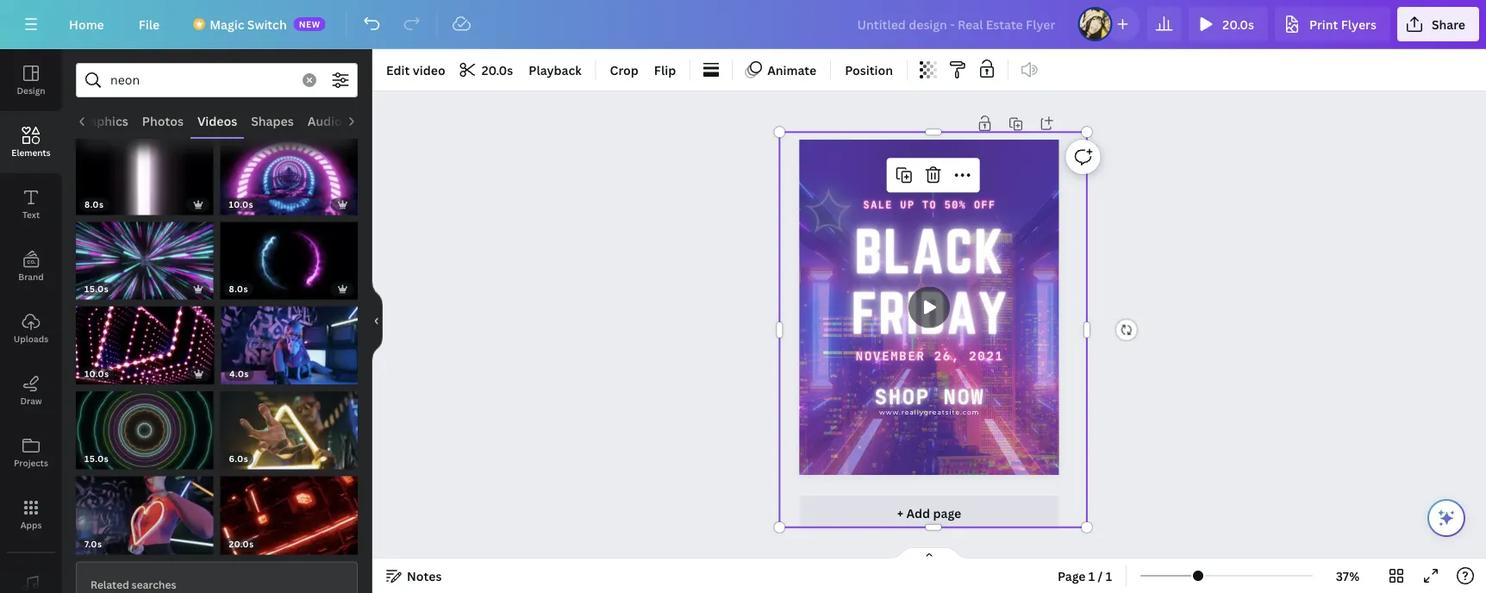 Task type: vqa. For each thing, say whether or not it's contained in the screenshot.
the bottommost the Design
no



Task type: describe. For each thing, give the bounding box(es) containing it.
/
[[1098, 568, 1103, 584]]

print
[[1310, 16, 1339, 32]]

sale
[[864, 198, 893, 211]]

text
[[22, 209, 40, 220]]

notes
[[407, 568, 442, 584]]

8.0s for rightmost the 8.0s group
[[229, 283, 248, 295]]

new
[[299, 18, 321, 30]]

elements
[[11, 147, 51, 158]]

apps button
[[0, 484, 62, 546]]

1 horizontal spatial 8.0s group
[[220, 212, 358, 299]]

shop now
[[875, 384, 985, 409]]

20.0s inside group
[[229, 539, 254, 550]]

page 1 / 1
[[1058, 568, 1113, 584]]

videos button
[[190, 104, 244, 137]]

2 15.0s from the top
[[85, 453, 109, 465]]

canva assistant image
[[1437, 508, 1457, 529]]

Design title text field
[[844, 7, 1071, 41]]

8.0s for the left the 8.0s group
[[85, 199, 104, 210]]

now
[[944, 384, 985, 409]]

print flyers button
[[1275, 7, 1391, 41]]

hide image
[[372, 280, 383, 363]]

draw
[[20, 395, 42, 407]]

side panel tab list
[[0, 49, 62, 593]]

shapes
[[251, 113, 293, 129]]

file button
[[125, 7, 173, 41]]

0 horizontal spatial 10.0s group
[[76, 296, 214, 384]]

uploads button
[[0, 298, 62, 360]]

text button
[[0, 173, 62, 235]]

6.0s
[[229, 453, 249, 465]]

shop
[[875, 384, 930, 409]]

20.0s for 20.0s "button" within the main menu bar
[[1223, 16, 1255, 32]]

20.0s group
[[220, 466, 358, 555]]

graphics
[[75, 113, 128, 129]]

black
[[855, 218, 1005, 285]]

share button
[[1398, 7, 1480, 41]]

graphics button
[[69, 104, 135, 137]]

projects
[[14, 457, 48, 469]]

1 1 from the left
[[1089, 568, 1095, 584]]

apps
[[20, 519, 42, 531]]

50%
[[945, 198, 967, 211]]

projects button
[[0, 422, 62, 484]]

0 horizontal spatial 10.0s
[[85, 368, 109, 380]]

home
[[69, 16, 104, 32]]

searches
[[132, 578, 176, 592]]

37% button
[[1320, 562, 1376, 590]]

add
[[907, 505, 931, 521]]

20.0s button inside main menu bar
[[1189, 7, 1269, 41]]

playback
[[529, 62, 582, 78]]

magic switch
[[210, 16, 287, 32]]

home link
[[55, 7, 118, 41]]

15.0s group for rightmost the 8.0s group
[[76, 212, 213, 299]]

photos button
[[135, 104, 190, 137]]

26,
[[935, 349, 961, 364]]

related
[[91, 578, 129, 592]]

to
[[923, 198, 938, 211]]

design button
[[0, 49, 62, 111]]

animate button
[[740, 56, 824, 84]]



Task type: locate. For each thing, give the bounding box(es) containing it.
position
[[845, 62, 893, 78]]

0 horizontal spatial 1
[[1089, 568, 1095, 584]]

1 horizontal spatial 10.0s
[[229, 199, 254, 210]]

elements button
[[0, 111, 62, 173]]

4.0s group
[[221, 296, 358, 384]]

1 vertical spatial 15.0s group
[[76, 381, 213, 470]]

edit video
[[386, 62, 446, 78]]

37%
[[1336, 568, 1360, 584]]

0 vertical spatial 20.0s button
[[1189, 7, 1269, 41]]

15.0s right projects
[[85, 453, 109, 465]]

off
[[975, 198, 997, 211]]

sale up to 50% off
[[864, 198, 997, 211]]

november
[[856, 349, 926, 364]]

flyers
[[1342, 16, 1377, 32]]

10.0s group
[[220, 127, 358, 215], [76, 296, 214, 384]]

position button
[[838, 56, 900, 84]]

draw button
[[0, 360, 62, 422]]

+ add page
[[897, 505, 962, 521]]

1 horizontal spatial 8.0s
[[229, 283, 248, 295]]

flip
[[654, 62, 676, 78]]

20.0s left print
[[1223, 16, 1255, 32]]

magic
[[210, 16, 244, 32]]

0 horizontal spatial 8.0s group
[[76, 127, 213, 215]]

notes button
[[379, 562, 449, 590]]

8.0s right text button
[[85, 199, 104, 210]]

file
[[139, 16, 160, 32]]

1 right /
[[1106, 568, 1113, 584]]

videos
[[197, 113, 237, 129]]

show pages image
[[888, 547, 971, 561]]

frames button
[[349, 104, 405, 137]]

2 vertical spatial 20.0s
[[229, 539, 254, 550]]

1 15.0s from the top
[[85, 283, 109, 295]]

15.0s group
[[76, 212, 213, 299], [76, 381, 213, 470]]

2 1 from the left
[[1106, 568, 1113, 584]]

design
[[17, 85, 45, 96]]

2021
[[970, 349, 1004, 364]]

7.0s
[[85, 539, 102, 550]]

playback button
[[522, 56, 589, 84]]

edit video button
[[379, 56, 452, 84]]

2 horizontal spatial 20.0s
[[1223, 16, 1255, 32]]

flip button
[[648, 56, 683, 84]]

animate
[[768, 62, 817, 78]]

shapes button
[[244, 104, 300, 137]]

20.0s
[[1223, 16, 1255, 32], [482, 62, 513, 78], [229, 539, 254, 550]]

november 26, 2021
[[856, 349, 1004, 364]]

20.0s down 6.0s
[[229, 539, 254, 550]]

20.0s inside main menu bar
[[1223, 16, 1255, 32]]

15.0s right brand button
[[85, 283, 109, 295]]

1 horizontal spatial 20.0s button
[[1189, 7, 1269, 41]]

15.0s
[[85, 283, 109, 295], [85, 453, 109, 465]]

2 15.0s group from the top
[[76, 381, 213, 470]]

switch
[[247, 16, 287, 32]]

0 horizontal spatial 8.0s
[[85, 199, 104, 210]]

friday
[[852, 281, 1008, 344]]

0 horizontal spatial 20.0s
[[229, 539, 254, 550]]

1 horizontal spatial 20.0s
[[482, 62, 513, 78]]

20.0s for bottommost 20.0s "button"
[[482, 62, 513, 78]]

0 vertical spatial 10.0s
[[229, 199, 254, 210]]

1 horizontal spatial 10.0s group
[[220, 127, 358, 215]]

+ add page button
[[800, 496, 1059, 530]]

1 vertical spatial 15.0s
[[85, 453, 109, 465]]

1 vertical spatial 10.0s group
[[76, 296, 214, 384]]

print flyers
[[1310, 16, 1377, 32]]

page
[[1058, 568, 1086, 584]]

8.0s group
[[76, 127, 213, 215], [220, 212, 358, 299]]

4.0s
[[230, 368, 249, 380]]

20.0s left playback at the top left
[[482, 62, 513, 78]]

+
[[897, 505, 904, 521]]

0 vertical spatial 15.0s group
[[76, 212, 213, 299]]

1 horizontal spatial 1
[[1106, 568, 1113, 584]]

crop
[[610, 62, 639, 78]]

1 15.0s group from the top
[[76, 212, 213, 299]]

frames
[[356, 113, 399, 129]]

brand
[[18, 271, 44, 282]]

0 horizontal spatial 20.0s button
[[454, 56, 520, 84]]

1 vertical spatial 8.0s
[[229, 283, 248, 295]]

main menu bar
[[0, 0, 1487, 49]]

audio button
[[300, 104, 349, 137]]

up
[[901, 198, 915, 211]]

related searches
[[91, 578, 176, 592]]

www.reallygreatsite.com
[[880, 409, 980, 417]]

10.0s
[[229, 199, 254, 210], [85, 368, 109, 380]]

video
[[413, 62, 446, 78]]

0 vertical spatial 15.0s
[[85, 283, 109, 295]]

6.0s group
[[220, 381, 358, 470]]

uploads
[[14, 333, 48, 345]]

7.0s group
[[76, 466, 213, 555]]

1
[[1089, 568, 1095, 584], [1106, 568, 1113, 584]]

page
[[933, 505, 962, 521]]

audio
[[307, 113, 342, 129]]

brand button
[[0, 235, 62, 298]]

1 vertical spatial 10.0s
[[85, 368, 109, 380]]

0 vertical spatial 8.0s
[[85, 199, 104, 210]]

0 vertical spatial 20.0s
[[1223, 16, 1255, 32]]

crop button
[[603, 56, 646, 84]]

edit
[[386, 62, 410, 78]]

20.0s button
[[1189, 7, 1269, 41], [454, 56, 520, 84]]

8.0s up the 4.0s group
[[229, 283, 248, 295]]

15.0s group for 6.0s group
[[76, 381, 213, 470]]

8.0s
[[85, 199, 104, 210], [229, 283, 248, 295]]

1 vertical spatial 20.0s
[[482, 62, 513, 78]]

1 left /
[[1089, 568, 1095, 584]]

1 vertical spatial 20.0s button
[[454, 56, 520, 84]]

share
[[1432, 16, 1466, 32]]

photos
[[142, 113, 183, 129]]

0 vertical spatial 10.0s group
[[220, 127, 358, 215]]

Search elements search field
[[110, 64, 292, 97]]



